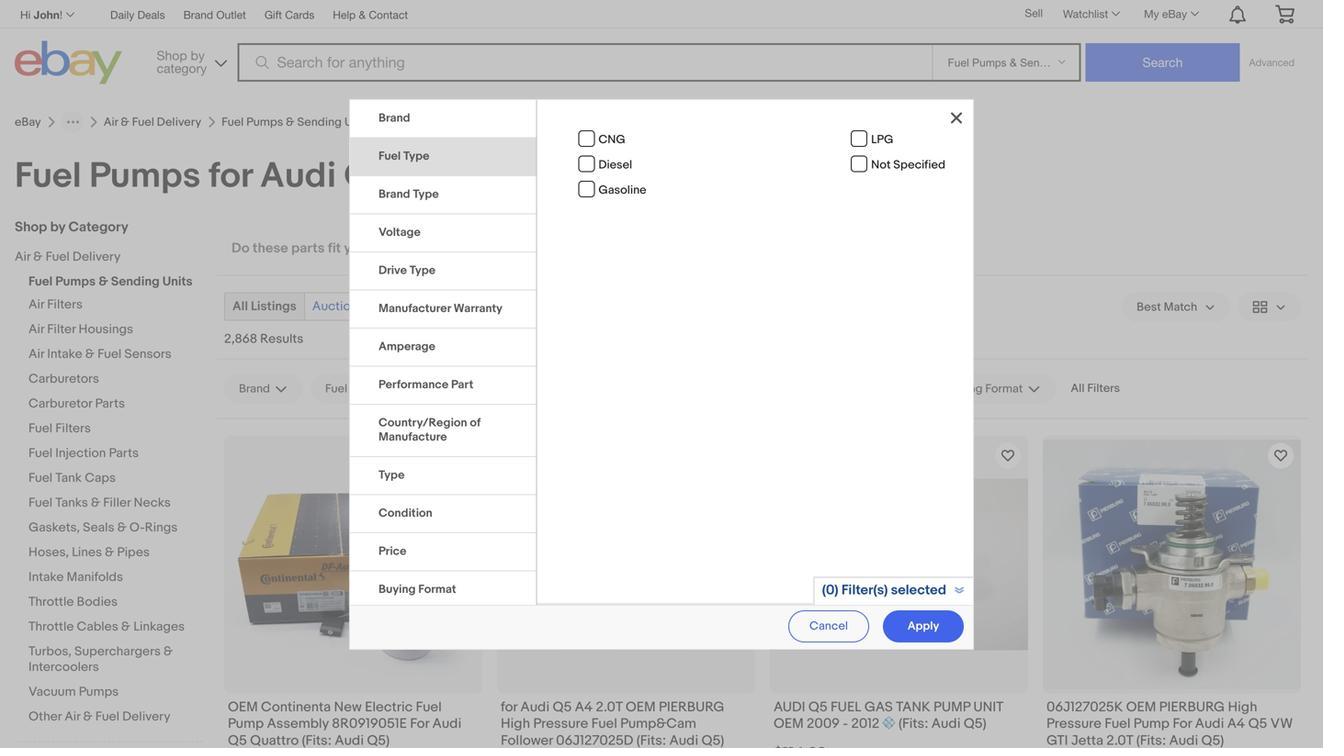 Task type: describe. For each thing, give the bounding box(es) containing it.
daily deals
[[110, 8, 165, 21]]

superchargers
[[74, 645, 161, 660]]

for audi q5 a4 2.0t oem pierburg high pressure fuel pump&cam follower 06j127025d (fits: audi q5) link
[[501, 700, 752, 749]]

linkages
[[133, 620, 185, 635]]

deals
[[137, 8, 165, 21]]

bodies
[[77, 595, 118, 611]]

injection
[[55, 446, 106, 462]]

brand for brand
[[379, 111, 410, 125]]

pierburg inside 'for audi q5 a4 2.0t oem pierburg high pressure fuel pump&cam follower 06j127025d (fits: audi q5)'
[[659, 700, 724, 716]]

gasoline
[[599, 183, 646, 197]]

ebay link
[[15, 115, 41, 129]]

by
[[50, 219, 65, 236]]

oem continenta new electric fuel pump assembly 8r0919051e for audi q5 quattro image
[[224, 436, 482, 694]]

air intake & fuel sensors link
[[28, 347, 203, 364]]

oem inside audi q5 fuel gas tank pump unit oem 2009 - 2012 💠 (fits: audi q5)
[[774, 716, 804, 733]]

q5 up voltage at the top
[[344, 155, 393, 198]]

tank
[[896, 700, 930, 716]]

category
[[68, 219, 128, 236]]

cards
[[285, 8, 314, 21]]

for audi q5 a4 2.0t oem pierburg high pressure fuel pump&cam follower 06j127025d image
[[497, 479, 755, 651]]

0 horizontal spatial for
[[209, 155, 252, 198]]

pumps up fuel pumps for audi q5
[[246, 115, 283, 129]]

all filters button
[[1063, 374, 1127, 403]]

8r0919051e
[[332, 716, 407, 733]]

drive
[[379, 264, 407, 278]]

air filters link
[[28, 297, 203, 315]]

pump
[[933, 700, 970, 716]]

all filters
[[1071, 382, 1120, 396]]

06j127025d
[[556, 733, 633, 749]]

pump&cam
[[620, 716, 696, 733]]

2,868
[[224, 332, 257, 347]]

lpg
[[871, 133, 893, 147]]

specified
[[893, 158, 945, 172]]

oem continenta new electric fuel pump assembly 8r0919051e for audi q5 quattro (fits: audi q5) link
[[228, 700, 479, 749]]

now
[[408, 299, 434, 315]]

2 throttle from the top
[[28, 620, 74, 635]]

fuel tank caps link
[[28, 471, 203, 488]]

cng
[[599, 133, 625, 147]]

tap to watch item - oem continenta new electric fuel pump assembly 8r0919051e for audi q5 quattro image
[[449, 443, 475, 469]]

audi q5 fuel gas tank pump unit oem 2009 - 2012 💠 (fits: audi q5) link
[[774, 700, 1024, 738]]

audi q5 fuel gas tank pump unit oem 2009 - 2012 💠 (fits: audi q5)
[[774, 700, 1003, 733]]

delivery for air & fuel delivery
[[157, 115, 201, 129]]

for inside 'for audi q5 a4 2.0t oem pierburg high pressure fuel pump&cam follower 06j127025d (fits: audi q5)'
[[501, 700, 517, 716]]

other
[[28, 710, 62, 725]]

06j127025k
[[1047, 700, 1123, 716]]

fuel inside '06j127025k oem pierburg high pressure fuel pump for audi a4 q5 vw gti jetta 2.0t (fits: audi q5)'
[[1105, 716, 1131, 733]]

fuel inside 'for audi q5 a4 2.0t oem pierburg high pressure fuel pump&cam follower 06j127025d (fits: audi q5)'
[[591, 716, 617, 733]]

account navigation
[[15, 0, 1308, 28]]

(0) filter(s) selected
[[822, 583, 946, 599]]

your
[[344, 240, 372, 257]]

advanced link
[[1240, 44, 1304, 81]]

performance
[[379, 378, 449, 392]]

2 vertical spatial delivery
[[122, 710, 170, 725]]

part
[[451, 378, 473, 392]]

for audi q5 a4 2.0t oem pierburg high pressure fuel pump&cam follower 06j127025d (fits: audi q5)
[[501, 700, 724, 749]]

continenta
[[261, 700, 331, 716]]

fuel pumps & sending units link
[[222, 115, 372, 129]]

help & contact
[[333, 8, 408, 21]]

q5) inside audi q5 fuel gas tank pump unit oem 2009 - 2012 💠 (fits: audi q5)
[[964, 716, 986, 733]]

brand for brand outlet
[[183, 8, 213, 21]]

assembly
[[267, 716, 329, 733]]

fuel tanks & filler necks link
[[28, 496, 203, 513]]

contact
[[369, 8, 408, 21]]

💠
[[883, 716, 896, 733]]

outlet
[[216, 8, 246, 21]]

format
[[418, 583, 456, 597]]

jetta
[[1071, 733, 1103, 749]]

caps
[[85, 471, 116, 487]]

tab list inside (0) filter(s) selected dialog
[[350, 100, 536, 749]]

now.
[[484, 240, 513, 257]]

1 horizontal spatial units
[[344, 115, 372, 129]]

intake manifolds link
[[28, 570, 203, 588]]

carburetor
[[28, 396, 92, 412]]

sell link
[[1017, 7, 1051, 19]]

intercoolers
[[28, 660, 99, 676]]

manufacturer warranty
[[379, 302, 503, 316]]

watchlist link
[[1053, 3, 1128, 25]]

oem inside '06j127025k oem pierburg high pressure fuel pump for audi a4 q5 vw gti jetta 2.0t (fits: audi q5)'
[[1126, 700, 1156, 716]]

high inside 'for audi q5 a4 2.0t oem pierburg high pressure fuel pump&cam follower 06j127025d (fits: audi q5)'
[[501, 716, 530, 733]]

q5 inside 'for audi q5 a4 2.0t oem pierburg high pressure fuel pump&cam follower 06j127025d (fits: audi q5)'
[[553, 700, 572, 716]]

fuel
[[831, 700, 861, 716]]

1 vertical spatial parts
[[109, 446, 139, 462]]

country/region of manufacture
[[379, 416, 481, 445]]

filter
[[47, 322, 76, 338]]

drive type
[[379, 264, 436, 278]]

air & fuel delivery fuel pumps & sending units air filters air filter housings air intake & fuel sensors carburetors carburetor parts fuel filters fuel injection parts fuel tank caps fuel tanks & filler necks gaskets, seals & o-rings hoses, lines & pipes intake manifolds throttle bodies throttle cables & linkages turbos, superchargers & intercoolers vacuum pumps other air & fuel delivery
[[15, 249, 193, 725]]

selected
[[891, 583, 946, 599]]

quattro
[[250, 733, 299, 749]]

seals
[[83, 521, 114, 536]]

my ebay link
[[1134, 3, 1207, 25]]

housings
[[79, 322, 133, 338]]

filters inside button
[[1087, 382, 1120, 396]]

& inside account navigation
[[359, 8, 366, 21]]

ebay inside account navigation
[[1162, 7, 1187, 20]]

manifolds
[[67, 570, 123, 586]]

06j127025k oem pierburg high pressure fuel pump for audi a4 q5 vw gti jetta 2.0t image
[[1043, 440, 1301, 690]]

pumps up air filters link
[[55, 274, 96, 290]]

pressure inside 'for audi q5 a4 2.0t oem pierburg high pressure fuel pump&cam follower 06j127025d (fits: audi q5)'
[[533, 716, 588, 733]]

pumps up other air & fuel delivery link
[[79, 685, 119, 701]]

voltage
[[379, 226, 421, 240]]

units inside the air & fuel delivery fuel pumps & sending units air filters air filter housings air intake & fuel sensors carburetors carburetor parts fuel filters fuel injection parts fuel tank caps fuel tanks & filler necks gaskets, seals & o-rings hoses, lines & pipes intake manifolds throttle bodies throttle cables & linkages turbos, superchargers & intercoolers vacuum pumps other air & fuel delivery
[[162, 274, 193, 290]]

1 throttle from the top
[[28, 595, 74, 611]]

buy
[[373, 299, 395, 315]]

warranty
[[454, 302, 503, 316]]

cables
[[77, 620, 118, 635]]

turbos, superchargers & intercoolers link
[[28, 645, 203, 678]]

pierburg inside '06j127025k oem pierburg high pressure fuel pump for audi a4 q5 vw gti jetta 2.0t (fits: audi q5)'
[[1159, 700, 1225, 716]]



Task type: locate. For each thing, give the bounding box(es) containing it.
(0) filter(s) selected button
[[813, 577, 973, 605]]

all
[[232, 299, 248, 315], [1071, 382, 1085, 396]]

(fits: inside audi q5 fuel gas tank pump unit oem 2009 - 2012 💠 (fits: audi q5)
[[899, 716, 928, 733]]

(fits: down "assembly"
[[302, 733, 332, 749]]

a4 up 06j127025d
[[575, 700, 593, 716]]

0 horizontal spatial pierburg
[[659, 700, 724, 716]]

0 horizontal spatial pump
[[228, 716, 264, 733]]

cancel
[[809, 620, 848, 634]]

out
[[460, 240, 481, 257]]

air & fuel delivery
[[104, 115, 201, 129]]

1 horizontal spatial high
[[1228, 700, 1257, 716]]

carburetors link
[[28, 372, 203, 389]]

vw
[[1270, 716, 1293, 733]]

1 vertical spatial units
[[162, 274, 193, 290]]

1 pump from the left
[[228, 716, 264, 733]]

delivery for air & fuel delivery fuel pumps & sending units air filters air filter housings air intake & fuel sensors carburetors carburetor parts fuel filters fuel injection parts fuel tank caps fuel tanks & filler necks gaskets, seals & o-rings hoses, lines & pipes intake manifolds throttle bodies throttle cables & linkages turbos, superchargers & intercoolers vacuum pumps other air & fuel delivery
[[72, 249, 121, 265]]

do these parts fit your vehicle? find out now.
[[232, 240, 513, 257]]

1 vertical spatial sending
[[111, 274, 160, 290]]

parts
[[95, 396, 125, 412], [109, 446, 139, 462]]

q5 up 2009
[[808, 700, 828, 716]]

delivery down vacuum pumps link
[[122, 710, 170, 725]]

banner
[[15, 0, 1308, 89]]

brand outlet link
[[183, 6, 246, 26]]

parts down carburetors 'link'
[[95, 396, 125, 412]]

throttle bodies link
[[28, 595, 203, 612]]

intake down hoses,
[[28, 570, 64, 586]]

0 vertical spatial intake
[[47, 347, 82, 362]]

throttle cables & linkages link
[[28, 620, 203, 637]]

sensors
[[124, 347, 172, 362]]

other air & fuel delivery link
[[28, 710, 203, 727]]

type up condition
[[379, 469, 405, 483]]

brand left outlet
[[183, 8, 213, 21]]

type up brand type
[[403, 149, 429, 164]]

not specified
[[871, 158, 945, 172]]

oem up pump&cam
[[626, 700, 656, 716]]

q5)
[[964, 716, 986, 733], [367, 733, 390, 749], [702, 733, 724, 749], [1201, 733, 1224, 749]]

my
[[1144, 7, 1159, 20]]

tap to watch item - 06j127025k oem pierburg high pressure fuel pump for audi a4 q5 vw gti jetta 2.0t image
[[1268, 443, 1294, 469]]

1 vertical spatial 2.0t
[[1107, 733, 1133, 749]]

1 vertical spatial delivery
[[72, 249, 121, 265]]

air & fuel delivery link up fuel pumps for audi q5
[[104, 115, 201, 129]]

filler
[[103, 496, 131, 511]]

(fits: inside oem continenta new electric fuel pump assembly 8r0919051e for audi q5 quattro (fits: audi q5)
[[302, 733, 332, 749]]

throttle left bodies at bottom left
[[28, 595, 74, 611]]

2 for from the left
[[1173, 716, 1192, 733]]

oem inside 'for audi q5 a4 2.0t oem pierburg high pressure fuel pump&cam follower 06j127025d (fits: audi q5)'
[[626, 700, 656, 716]]

0 horizontal spatial sending
[[111, 274, 160, 290]]

q5) inside oem continenta new electric fuel pump assembly 8r0919051e for audi q5 quattro (fits: audi q5)
[[367, 733, 390, 749]]

(fits: inside '06j127025k oem pierburg high pressure fuel pump for audi a4 q5 vw gti jetta 2.0t (fits: audi q5)'
[[1136, 733, 1166, 749]]

throttle up turbos,
[[28, 620, 74, 635]]

air filter housings link
[[28, 322, 203, 340]]

2.0t up 06j127025d
[[596, 700, 623, 716]]

(fits: right jetta
[[1136, 733, 1166, 749]]

tab list
[[350, 100, 536, 749]]

gaskets,
[[28, 521, 80, 536]]

0 vertical spatial all
[[232, 299, 248, 315]]

2 vertical spatial filters
[[55, 421, 91, 437]]

throttle
[[28, 595, 74, 611], [28, 620, 74, 635]]

0 vertical spatial sending
[[297, 115, 342, 129]]

brand for brand type
[[379, 187, 410, 202]]

0 vertical spatial delivery
[[157, 115, 201, 129]]

audi
[[774, 700, 805, 716]]

q5 inside '06j127025k oem pierburg high pressure fuel pump for audi a4 q5 vw gti jetta 2.0t (fits: audi q5)'
[[1248, 716, 1267, 733]]

0 vertical spatial filters
[[47, 297, 83, 313]]

for inside oem continenta new electric fuel pump assembly 8r0919051e for audi q5 quattro (fits: audi q5)
[[410, 716, 429, 733]]

0 horizontal spatial 2.0t
[[596, 700, 623, 716]]

all listings link
[[225, 294, 304, 320]]

high inside '06j127025k oem pierburg high pressure fuel pump for audi a4 q5 vw gti jetta 2.0t (fits: audi q5)'
[[1228, 700, 1257, 716]]

turbos,
[[28, 645, 72, 660]]

gift
[[264, 8, 282, 21]]

pump inside '06j127025k oem pierburg high pressure fuel pump for audi a4 q5 vw gti jetta 2.0t (fits: audi q5)'
[[1134, 716, 1170, 733]]

0 vertical spatial brand
[[183, 8, 213, 21]]

0 vertical spatial 2.0t
[[596, 700, 623, 716]]

country/region
[[379, 416, 467, 430]]

1 horizontal spatial ebay
[[1162, 7, 1187, 20]]

1 horizontal spatial sending
[[297, 115, 342, 129]]

apply
[[908, 620, 939, 634]]

q5
[[344, 155, 393, 198], [553, 700, 572, 716], [808, 700, 828, 716], [1248, 716, 1267, 733], [228, 733, 247, 749]]

0 horizontal spatial units
[[162, 274, 193, 290]]

0 horizontal spatial for
[[410, 716, 429, 733]]

fuel inside oem continenta new electric fuel pump assembly 8r0919051e for audi q5 quattro (fits: audi q5)
[[416, 700, 442, 716]]

None submit
[[1086, 43, 1240, 82]]

0 vertical spatial for
[[209, 155, 252, 198]]

type for drive type
[[410, 264, 436, 278]]

0 vertical spatial throttle
[[28, 595, 74, 611]]

pumps down air & fuel delivery
[[89, 155, 201, 198]]

condition
[[379, 507, 432, 521]]

(0) filter(s) selected dialog
[[0, 0, 1323, 749]]

1 horizontal spatial pressure
[[1047, 716, 1102, 733]]

2.0t right jetta
[[1107, 733, 1133, 749]]

daily
[[110, 8, 134, 21]]

fuel injection parts link
[[28, 446, 203, 464]]

1 horizontal spatial for
[[1173, 716, 1192, 733]]

units
[[344, 115, 372, 129], [162, 274, 193, 290]]

type for fuel type
[[403, 149, 429, 164]]

audi q5 fuel gas tank pump unit oem 2009 - 2012 💠 image
[[770, 479, 1028, 651]]

1 vertical spatial for
[[501, 700, 517, 716]]

0 horizontal spatial all
[[232, 299, 248, 315]]

type for brand type
[[413, 187, 439, 202]]

0 vertical spatial ebay
[[1162, 7, 1187, 20]]

oem
[[228, 700, 258, 716], [626, 700, 656, 716], [1126, 700, 1156, 716], [774, 716, 804, 733]]

(0)
[[822, 583, 838, 599]]

watchlist
[[1063, 7, 1108, 20]]

1 pierburg from the left
[[659, 700, 724, 716]]

none submit inside banner
[[1086, 43, 1240, 82]]

results
[[260, 332, 303, 347]]

1 vertical spatial air & fuel delivery link
[[15, 249, 189, 267]]

delivery up fuel pumps for audi q5
[[157, 115, 201, 129]]

lines
[[72, 545, 102, 561]]

oem right 06j127025k
[[1126, 700, 1156, 716]]

brand
[[183, 8, 213, 21], [379, 111, 410, 125], [379, 187, 410, 202]]

not
[[871, 158, 891, 172]]

electric
[[365, 700, 413, 716]]

oem up quattro
[[228, 700, 258, 716]]

buy it now link
[[366, 294, 441, 320]]

1 horizontal spatial all
[[1071, 382, 1085, 396]]

find
[[431, 240, 457, 257]]

all for all listings
[[232, 299, 248, 315]]

tanks
[[55, 496, 88, 511]]

sending inside the air & fuel delivery fuel pumps & sending units air filters air filter housings air intake & fuel sensors carburetors carburetor parts fuel filters fuel injection parts fuel tank caps fuel tanks & filler necks gaskets, seals & o-rings hoses, lines & pipes intake manifolds throttle bodies throttle cables & linkages turbos, superchargers & intercoolers vacuum pumps other air & fuel delivery
[[111, 274, 160, 290]]

(fits: inside 'for audi q5 a4 2.0t oem pierburg high pressure fuel pump&cam follower 06j127025d (fits: audi q5)'
[[636, 733, 666, 749]]

help
[[333, 8, 356, 21]]

(fits: down pump&cam
[[636, 733, 666, 749]]

performance part
[[379, 378, 473, 392]]

0 horizontal spatial pressure
[[533, 716, 588, 733]]

for
[[410, 716, 429, 733], [1173, 716, 1192, 733]]

oem inside oem continenta new electric fuel pump assembly 8r0919051e for audi q5 quattro (fits: audi q5)
[[228, 700, 258, 716]]

(fits: down tank
[[899, 716, 928, 733]]

q5 up 06j127025d
[[553, 700, 572, 716]]

hoses,
[[28, 545, 69, 561]]

1 vertical spatial filters
[[1087, 382, 1120, 396]]

0 vertical spatial parts
[[95, 396, 125, 412]]

pierburg
[[659, 700, 724, 716], [1159, 700, 1225, 716]]

2 pressure from the left
[[1047, 716, 1102, 733]]

fuel filters link
[[28, 421, 203, 439]]

intake up carburetors
[[47, 347, 82, 362]]

vehicle?
[[375, 240, 428, 257]]

gift cards
[[264, 8, 314, 21]]

pressure inside '06j127025k oem pierburg high pressure fuel pump for audi a4 q5 vw gti jetta 2.0t (fits: audi q5)'
[[1047, 716, 1102, 733]]

a4 inside 'for audi q5 a4 2.0t oem pierburg high pressure fuel pump&cam follower 06j127025d (fits: audi q5)'
[[575, 700, 593, 716]]

new
[[334, 700, 362, 716]]

1 horizontal spatial for
[[501, 700, 517, 716]]

gift cards link
[[264, 6, 314, 26]]

do
[[232, 240, 250, 257]]

q5 left vw
[[1248, 716, 1267, 733]]

1 vertical spatial brand
[[379, 111, 410, 125]]

1 vertical spatial ebay
[[15, 115, 41, 129]]

2.0t inside '06j127025k oem pierburg high pressure fuel pump for audi a4 q5 vw gti jetta 2.0t (fits: audi q5)'
[[1107, 733, 1133, 749]]

2.0t inside 'for audi q5 a4 2.0t oem pierburg high pressure fuel pump&cam follower 06j127025d (fits: audi q5)'
[[596, 700, 623, 716]]

2 pierburg from the left
[[1159, 700, 1225, 716]]

1 vertical spatial throttle
[[28, 620, 74, 635]]

pump
[[228, 716, 264, 733], [1134, 716, 1170, 733]]

parts
[[291, 240, 325, 257]]

q5) inside '06j127025k oem pierburg high pressure fuel pump for audi a4 q5 vw gti jetta 2.0t (fits: audi q5)'
[[1201, 733, 1224, 749]]

for up follower
[[501, 700, 517, 716]]

1 horizontal spatial pierburg
[[1159, 700, 1225, 716]]

for inside '06j127025k oem pierburg high pressure fuel pump for audi a4 q5 vw gti jetta 2.0t (fits: audi q5)'
[[1173, 716, 1192, 733]]

pumps
[[246, 115, 283, 129], [89, 155, 201, 198], [55, 274, 96, 290], [79, 685, 119, 701]]

pressure down 06j127025k
[[1047, 716, 1102, 733]]

buying format
[[379, 583, 456, 597]]

fuel pumps & sending units
[[222, 115, 372, 129]]

1 horizontal spatial a4
[[1227, 716, 1245, 733]]

oem down audi
[[774, 716, 804, 733]]

pressure up 06j127025d
[[533, 716, 588, 733]]

0 vertical spatial units
[[344, 115, 372, 129]]

fuel inside tab list
[[379, 149, 401, 164]]

0 horizontal spatial high
[[501, 716, 530, 733]]

1 horizontal spatial pump
[[1134, 716, 1170, 733]]

all for all filters
[[1071, 382, 1085, 396]]

oem continenta new electric fuel pump assembly 8r0919051e for audi q5 quattro (fits: audi q5)
[[228, 700, 461, 749]]

type right "drive"
[[410, 264, 436, 278]]

for up do on the left top of the page
[[209, 155, 252, 198]]

q5 left quattro
[[228, 733, 247, 749]]

rings
[[145, 521, 178, 536]]

a4
[[575, 700, 593, 716], [1227, 716, 1245, 733]]

pump inside oem continenta new electric fuel pump assembly 8r0919051e for audi q5 quattro (fits: audi q5)
[[228, 716, 264, 733]]

q5 inside oem continenta new electric fuel pump assembly 8r0919051e for audi q5 quattro (fits: audi q5)
[[228, 733, 247, 749]]

gas
[[864, 700, 893, 716]]

air & fuel delivery link down category
[[15, 249, 189, 267]]

follower
[[501, 733, 553, 749]]

your shopping cart image
[[1274, 5, 1296, 23]]

tab list containing brand
[[350, 100, 536, 749]]

1 vertical spatial all
[[1071, 382, 1085, 396]]

2 pump from the left
[[1134, 716, 1170, 733]]

1 horizontal spatial 2.0t
[[1107, 733, 1133, 749]]

brand up fuel type on the left top of page
[[379, 111, 410, 125]]

buying
[[379, 583, 416, 597]]

1 vertical spatial intake
[[28, 570, 64, 586]]

all listings
[[232, 299, 297, 315]]

0 vertical spatial air & fuel delivery link
[[104, 115, 201, 129]]

type
[[403, 149, 429, 164], [413, 187, 439, 202], [410, 264, 436, 278], [379, 469, 405, 483]]

delivery
[[157, 115, 201, 129], [72, 249, 121, 265], [122, 710, 170, 725]]

shop
[[15, 219, 47, 236]]

06j127025k oem pierburg high pressure fuel pump for audi a4 q5 vw gti jetta 2.0t (fits: audi q5)
[[1047, 700, 1293, 749]]

brand up voltage at the top
[[379, 187, 410, 202]]

brand outlet
[[183, 8, 246, 21]]

high
[[1228, 700, 1257, 716], [501, 716, 530, 733]]

tap to watch item - audi q5 fuel gas tank pump unit oem 2009 - 2012 💠 image
[[995, 443, 1021, 469]]

0 horizontal spatial ebay
[[15, 115, 41, 129]]

1 pressure from the left
[[533, 716, 588, 733]]

all inside button
[[1071, 382, 1085, 396]]

these
[[253, 240, 288, 257]]

audi
[[260, 155, 336, 198], [520, 700, 550, 716], [432, 716, 461, 733], [931, 716, 961, 733], [1195, 716, 1224, 733], [335, 733, 364, 749], [669, 733, 698, 749], [1169, 733, 1198, 749]]

1 for from the left
[[410, 716, 429, 733]]

advanced
[[1249, 57, 1295, 68]]

a4 inside '06j127025k oem pierburg high pressure fuel pump for audi a4 q5 vw gti jetta 2.0t (fits: audi q5)'
[[1227, 716, 1245, 733]]

type down fuel type on the left top of page
[[413, 187, 439, 202]]

for
[[209, 155, 252, 198], [501, 700, 517, 716]]

2 vertical spatial brand
[[379, 187, 410, 202]]

parts down the fuel filters link
[[109, 446, 139, 462]]

help & contact link
[[333, 6, 408, 26]]

manufacturer
[[379, 302, 451, 316]]

0 horizontal spatial a4
[[575, 700, 593, 716]]

q5) inside 'for audi q5 a4 2.0t oem pierburg high pressure fuel pump&cam follower 06j127025d (fits: audi q5)'
[[702, 733, 724, 749]]

banner containing sell
[[15, 0, 1308, 89]]

audi inside audi q5 fuel gas tank pump unit oem 2009 - 2012 💠 (fits: audi q5)
[[931, 716, 961, 733]]

(fits:
[[899, 716, 928, 733], [302, 733, 332, 749], [636, 733, 666, 749], [1136, 733, 1166, 749]]

delivery down category
[[72, 249, 121, 265]]

a4 left vw
[[1227, 716, 1245, 733]]

q5 inside audi q5 fuel gas tank pump unit oem 2009 - 2012 💠 (fits: audi q5)
[[808, 700, 828, 716]]

brand inside account navigation
[[183, 8, 213, 21]]

tank
[[55, 471, 82, 487]]



Task type: vqa. For each thing, say whether or not it's contained in the screenshot.
Q5 inside the AUDI Q5 FUEL GAS TANK PUMP UNIT OEM 2009 - 2012 💠 (Fits: Audi Q5)
yes



